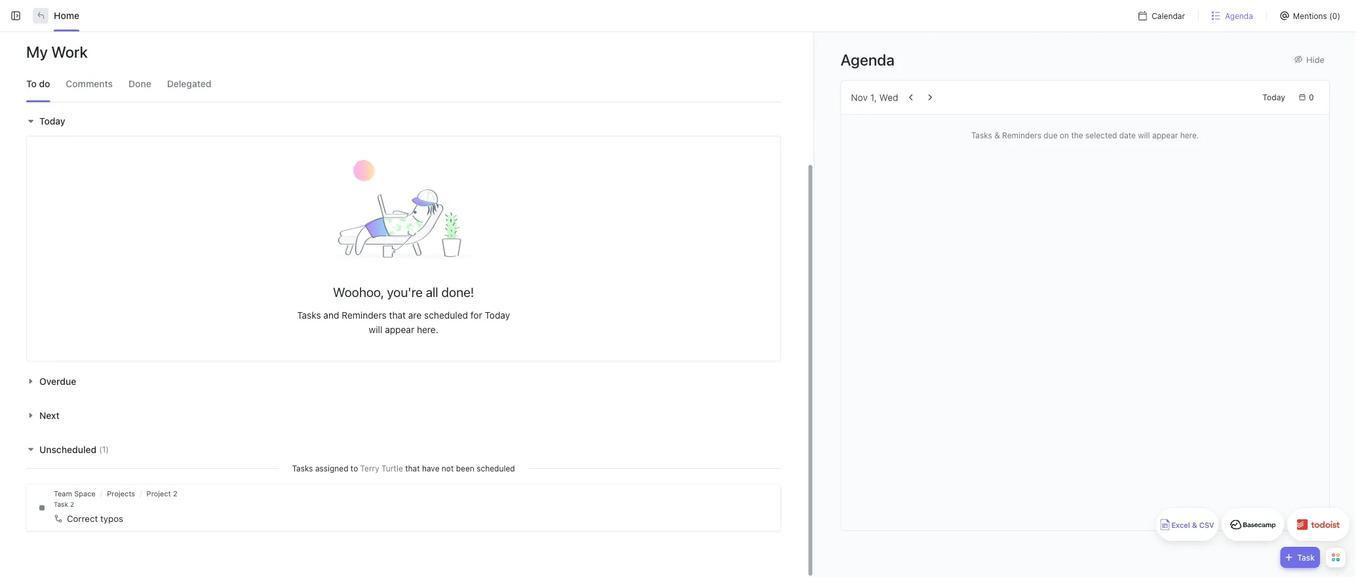 Task type: locate. For each thing, give the bounding box(es) containing it.
&
[[995, 130, 1000, 140], [1193, 521, 1198, 529]]

1 horizontal spatial scheduled
[[477, 464, 515, 473]]

today left 0 dropdown button
[[1263, 93, 1286, 102]]

task
[[54, 500, 68, 508], [1298, 553, 1315, 562]]

delegated button
[[167, 66, 211, 102]]

here.
[[1181, 130, 1200, 140], [417, 324, 439, 335]]

all
[[426, 284, 438, 300]]

0 vertical spatial tasks
[[972, 130, 993, 140]]

2 horizontal spatial today
[[1263, 93, 1286, 102]]

agenda
[[1226, 11, 1254, 20], [841, 50, 895, 69]]

2 down the team space link at bottom left
[[70, 500, 74, 508]]

/
[[100, 489, 102, 498], [140, 489, 142, 498]]

that left are at the left of the page
[[389, 310, 406, 320]]

1 horizontal spatial agenda
[[1226, 11, 1254, 20]]

0 vertical spatial appear
[[1153, 130, 1179, 140]]

/ right space
[[100, 489, 102, 498]]

today right for
[[485, 310, 510, 320]]

for
[[471, 310, 482, 320]]

1 horizontal spatial here.
[[1181, 130, 1200, 140]]

typos
[[100, 513, 123, 524]]

0 vertical spatial scheduled
[[424, 310, 468, 320]]

& for tasks
[[995, 130, 1000, 140]]

1 horizontal spatial will
[[1139, 130, 1151, 140]]

that inside tasks and reminders that are scheduled for today will appear here.
[[389, 310, 406, 320]]

tasks inside tasks and reminders that are scheduled for today will appear here.
[[297, 310, 321, 320]]

comments
[[66, 78, 113, 89]]

2 vertical spatial tasks
[[292, 464, 313, 473]]

will
[[1139, 130, 1151, 140], [369, 324, 383, 335]]

0 vertical spatial task
[[54, 500, 68, 508]]

will inside tasks and reminders that are scheduled for today will appear here.
[[369, 324, 383, 335]]

0 button
[[1294, 90, 1320, 105]]

home
[[54, 10, 79, 21]]

projects link
[[107, 489, 135, 498]]

0 vertical spatial reminders
[[1003, 130, 1042, 140]]

csv
[[1200, 521, 1215, 529]]

1 vertical spatial today
[[39, 116, 65, 127]]

reminders
[[1003, 130, 1042, 140], [342, 310, 387, 320]]

2 right project
[[173, 489, 177, 498]]

0 vertical spatial today
[[1263, 93, 1286, 102]]

& left csv
[[1193, 521, 1198, 529]]

2
[[173, 489, 177, 498], [70, 500, 74, 508]]

here. down are at the left of the page
[[417, 324, 439, 335]]

1 vertical spatial task
[[1298, 553, 1315, 562]]

reminders for &
[[1003, 130, 1042, 140]]

1 horizontal spatial appear
[[1153, 130, 1179, 140]]

date
[[1120, 130, 1136, 140]]

have
[[422, 464, 440, 473]]

will right date
[[1139, 130, 1151, 140]]

done button
[[129, 66, 151, 102]]

hide
[[1307, 54, 1325, 64]]

space
[[74, 489, 96, 498]]

appear down are at the left of the page
[[385, 324, 415, 335]]

scheduled down the done! at left
[[424, 310, 468, 320]]

0 horizontal spatial reminders
[[342, 310, 387, 320]]

0 vertical spatial &
[[995, 130, 1000, 140]]

1 vertical spatial &
[[1193, 521, 1198, 529]]

on
[[1060, 130, 1070, 140]]

reminders left due
[[1003, 130, 1042, 140]]

0 horizontal spatial task
[[54, 500, 68, 508]]

team space link
[[54, 489, 96, 498]]

0 horizontal spatial agenda
[[841, 50, 895, 69]]

0 horizontal spatial will
[[369, 324, 383, 335]]

today inside today button
[[1263, 93, 1286, 102]]

done!
[[442, 284, 474, 300]]

here. right date
[[1181, 130, 1200, 140]]

(0)
[[1330, 11, 1341, 20]]

today down the do
[[39, 116, 65, 127]]

my
[[26, 43, 48, 61]]

appear inside tasks and reminders that are scheduled for today will appear here.
[[385, 324, 415, 335]]

1 horizontal spatial today
[[485, 310, 510, 320]]

0 vertical spatial that
[[389, 310, 406, 320]]

1 vertical spatial that
[[405, 464, 420, 473]]

0 horizontal spatial today
[[39, 116, 65, 127]]

appear
[[1153, 130, 1179, 140], [385, 324, 415, 335]]

will for scheduled
[[369, 324, 383, 335]]

scheduled
[[424, 310, 468, 320], [477, 464, 515, 473]]

will for the
[[1139, 130, 1151, 140]]

next
[[39, 410, 60, 421]]

1 vertical spatial will
[[369, 324, 383, 335]]

1 vertical spatial reminders
[[342, 310, 387, 320]]

here. for today
[[417, 324, 439, 335]]

0 horizontal spatial scheduled
[[424, 310, 468, 320]]

done
[[129, 78, 151, 89]]

1 vertical spatial tasks
[[297, 310, 321, 320]]

do
[[39, 78, 50, 89]]

that left have
[[405, 464, 420, 473]]

will down woohoo,
[[369, 324, 383, 335]]

1 vertical spatial appear
[[385, 324, 415, 335]]

excel
[[1172, 521, 1191, 529]]

1 horizontal spatial /
[[140, 489, 142, 498]]

0 vertical spatial agenda
[[1226, 11, 1254, 20]]

0 horizontal spatial &
[[995, 130, 1000, 140]]

& for excel
[[1193, 521, 1198, 529]]

project
[[147, 489, 171, 498]]

reminders down woohoo,
[[342, 310, 387, 320]]

task inside team space / projects / project 2 task 2
[[54, 500, 68, 508]]

0 vertical spatial 2
[[173, 489, 177, 498]]

turtle
[[382, 464, 403, 473]]

0 horizontal spatial here.
[[417, 324, 439, 335]]

excel & csv
[[1172, 521, 1215, 529]]

overdue button
[[26, 376, 80, 386]]

1 horizontal spatial reminders
[[1003, 130, 1042, 140]]

0 horizontal spatial appear
[[385, 324, 415, 335]]

reminders inside tasks and reminders that are scheduled for today will appear here.
[[342, 310, 387, 320]]

1 vertical spatial scheduled
[[477, 464, 515, 473]]

you're
[[387, 284, 423, 300]]

0 horizontal spatial /
[[100, 489, 102, 498]]

work
[[51, 43, 88, 61]]

tasks assigned to terry turtle that have not been scheduled
[[292, 464, 515, 473]]

team space / projects / project 2 task 2
[[54, 489, 177, 508]]

today
[[1263, 93, 1286, 102], [39, 116, 65, 127], [485, 310, 510, 320]]

project 2 link
[[147, 489, 177, 498]]

0 vertical spatial will
[[1139, 130, 1151, 140]]

are
[[408, 310, 422, 320]]

tasks
[[972, 130, 993, 140], [297, 310, 321, 320], [292, 464, 313, 473]]

2 vertical spatial today
[[485, 310, 510, 320]]

selected
[[1086, 130, 1118, 140]]

scheduled right been
[[477, 464, 515, 473]]

woohoo, you're all done!
[[333, 284, 474, 300]]

1 vertical spatial here.
[[417, 324, 439, 335]]

1 vertical spatial 2
[[70, 500, 74, 508]]

/ left project
[[140, 489, 142, 498]]

appear right date
[[1153, 130, 1179, 140]]

& left due
[[995, 130, 1000, 140]]

wed
[[880, 92, 899, 103]]

here. inside tasks and reminders that are scheduled for today will appear here.
[[417, 324, 439, 335]]

tasks for tasks & reminders due on the selected date will appear here.
[[972, 130, 993, 140]]

that
[[389, 310, 406, 320], [405, 464, 420, 473]]

0 vertical spatial here.
[[1181, 130, 1200, 140]]

to do tab panel
[[13, 107, 794, 531]]

1 horizontal spatial &
[[1193, 521, 1198, 529]]

0 horizontal spatial 2
[[70, 500, 74, 508]]

scheduled inside tasks and reminders that are scheduled for today will appear here.
[[424, 310, 468, 320]]

unscheduled (1)
[[39, 444, 109, 455]]



Task type: describe. For each thing, give the bounding box(es) containing it.
mentions (0)
[[1294, 11, 1341, 20]]

assigned
[[315, 464, 349, 473]]

nov 1, wed
[[851, 92, 899, 103]]

terry
[[360, 464, 379, 473]]

unscheduled
[[39, 444, 97, 455]]

delegated
[[167, 78, 211, 89]]

correct
[[67, 513, 98, 524]]

today button
[[26, 116, 69, 127]]

and
[[324, 310, 339, 320]]

appear for scheduled
[[385, 324, 415, 335]]

projects
[[107, 489, 135, 498]]

woohoo,
[[333, 284, 384, 300]]

1 horizontal spatial 2
[[173, 489, 177, 498]]

1 vertical spatial agenda
[[841, 50, 895, 69]]

today button
[[1258, 90, 1291, 105]]

correct typos link
[[50, 507, 765, 530]]

to
[[26, 78, 37, 89]]

overdue
[[39, 376, 76, 386]]

my work tab list
[[20, 66, 788, 102]]

0
[[1309, 93, 1315, 102]]

here. for date
[[1181, 130, 1200, 140]]

mentions
[[1294, 11, 1328, 20]]

my work
[[26, 43, 88, 61]]

2 / from the left
[[140, 489, 142, 498]]

1 / from the left
[[100, 489, 102, 498]]

reminders for and
[[342, 310, 387, 320]]

tasks & reminders due on the selected date will appear here.
[[972, 130, 1200, 140]]

tasks for tasks and reminders that are scheduled for today will appear here.
[[297, 310, 321, 320]]

comments button
[[66, 66, 113, 102]]

tasks and reminders that are scheduled for today will appear here.
[[297, 310, 510, 335]]

not
[[442, 464, 454, 473]]

today inside tasks and reminders that are scheduled for today will appear here.
[[485, 310, 510, 320]]

the
[[1072, 130, 1084, 140]]

nov 1, wed button
[[851, 92, 899, 103]]

next button
[[26, 410, 63, 421]]

calendar
[[1152, 11, 1186, 20]]

1 horizontal spatial task
[[1298, 553, 1315, 562]]

team
[[54, 489, 72, 498]]

been
[[456, 464, 475, 473]]

1,
[[871, 92, 877, 103]]

due
[[1044, 130, 1058, 140]]

correct typos
[[67, 513, 123, 524]]

excel & csv link
[[1157, 508, 1219, 541]]

appear for the
[[1153, 130, 1179, 140]]

to do button
[[26, 66, 50, 102]]

nov
[[851, 92, 868, 103]]

(1)
[[99, 445, 109, 454]]

to
[[351, 464, 358, 473]]

to do
[[26, 78, 50, 89]]



Task type: vqa. For each thing, say whether or not it's contained in the screenshot.
1st 'ok' BUTTON from the bottom of the "Dialog" containing Who has access to this Goal?'s PRESS
no



